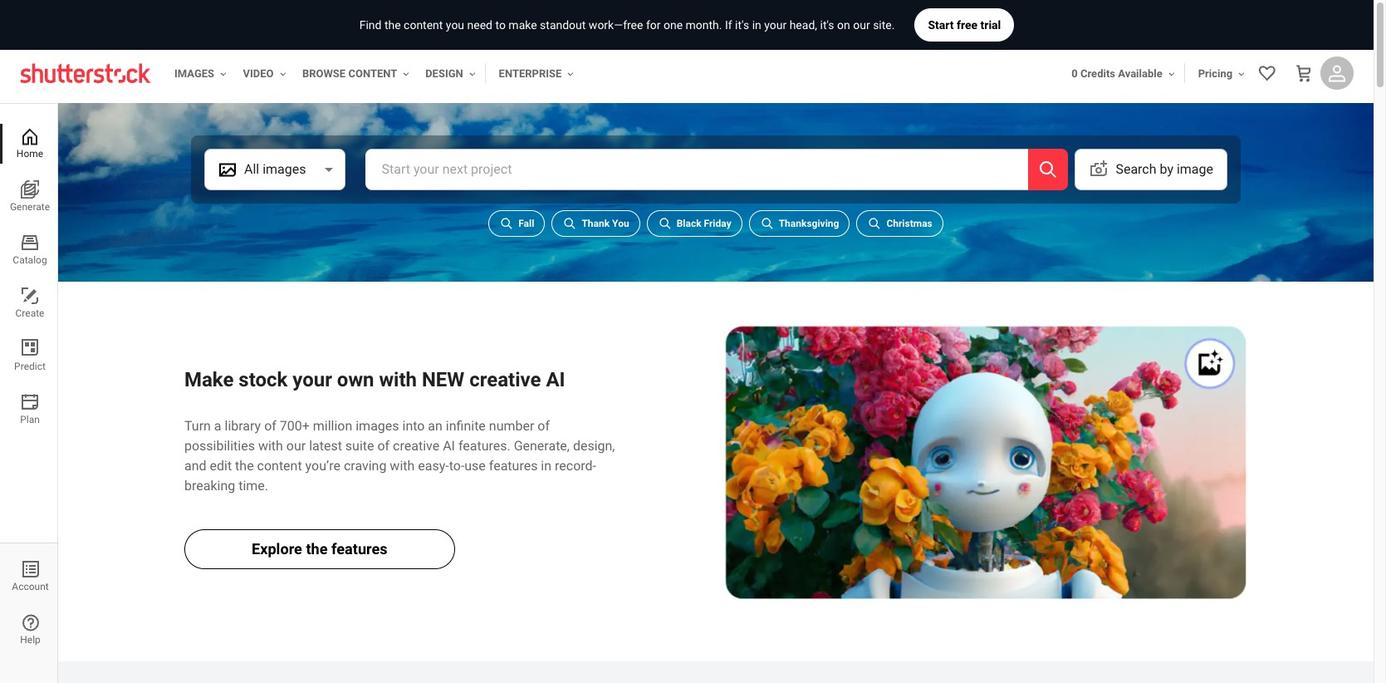 Task type: describe. For each thing, give the bounding box(es) containing it.
thank
[[582, 217, 610, 229]]

thanksgiving link
[[749, 210, 850, 236]]

predict
[[14, 361, 46, 372]]

design
[[426, 68, 463, 80]]

content inside turn a library of 700+ million images into an infinite number of possibilities with our latest suite of creative ai features. generate, design, and edit the content you're craving with easy-to-use features in record- breaking time.
[[257, 458, 302, 474]]

and
[[184, 458, 207, 474]]

0 vertical spatial your
[[765, 18, 787, 32]]

number
[[489, 418, 535, 434]]

all images button
[[204, 149, 346, 189]]

breaking
[[184, 478, 235, 494]]

find
[[360, 18, 382, 32]]

black friday button
[[647, 210, 743, 236]]

our inside turn a library of 700+ million images into an infinite number of possibilities with our latest suite of creative ai features. generate, design, and edit the content you're craving with easy-to-use features in record- breaking time.
[[287, 438, 306, 454]]

to
[[496, 18, 506, 32]]

turn
[[184, 418, 211, 434]]

1 horizontal spatial in
[[753, 18, 762, 32]]

you
[[446, 18, 465, 32]]

1 horizontal spatial our
[[854, 18, 871, 32]]

all images
[[244, 161, 306, 177]]

1 horizontal spatial of
[[378, 438, 390, 454]]

thank you button
[[552, 210, 640, 236]]

generate link
[[0, 177, 57, 217]]

browse content link
[[296, 57, 412, 91]]

for
[[646, 18, 661, 32]]

a
[[214, 418, 221, 434]]

pricing link
[[1192, 57, 1248, 91]]

2 it's from the left
[[821, 18, 835, 32]]

account
[[12, 581, 49, 592]]

million
[[313, 418, 353, 434]]

1 horizontal spatial ai
[[546, 368, 566, 391]]

video link
[[236, 57, 289, 91]]

stock
[[239, 368, 288, 391]]

ai gen uhp module image
[[723, 322, 1248, 602]]

you
[[613, 217, 630, 229]]

the for explore
[[306, 540, 328, 558]]

on
[[838, 18, 851, 32]]

time.
[[239, 478, 268, 494]]

record-
[[555, 458, 597, 474]]

month.
[[686, 18, 723, 32]]

0 horizontal spatial your
[[293, 368, 332, 391]]

images link
[[168, 57, 229, 91]]

explore the features link
[[184, 530, 455, 570]]

make
[[184, 368, 234, 391]]

explore
[[252, 540, 302, 558]]

friday
[[704, 217, 732, 229]]

account link
[[0, 557, 58, 597]]

2 vertical spatial with
[[390, 458, 415, 474]]

catalog link
[[0, 230, 57, 270]]

find the content you need to make standout work—free for one month. if it's in your head, it's on our site.
[[360, 18, 895, 32]]

available
[[1119, 68, 1163, 80]]

trial
[[981, 18, 1002, 31]]

fall link
[[489, 210, 545, 236]]

make stock your own with new creative ai
[[184, 368, 566, 391]]

enterprise
[[499, 68, 562, 80]]

standout
[[540, 18, 586, 32]]

search
[[1116, 161, 1157, 177]]

plan link
[[0, 390, 57, 430]]

catalog
[[13, 254, 47, 266]]

tab list containing account
[[0, 543, 58, 683]]

fall
[[519, 217, 535, 229]]

content
[[349, 68, 397, 80]]

1 horizontal spatial content
[[404, 18, 443, 32]]

help link
[[0, 610, 58, 650]]

collections image
[[1258, 63, 1278, 83]]

craving
[[344, 458, 387, 474]]

edit
[[210, 458, 232, 474]]

0 vertical spatial creative
[[470, 368, 541, 391]]

one
[[664, 18, 683, 32]]

library
[[225, 418, 261, 434]]

black friday
[[677, 217, 732, 229]]

the inside turn a library of 700+ million images into an infinite number of possibilities with our latest suite of creative ai features. generate, design, and edit the content you're craving with easy-to-use features in record- breaking time.
[[235, 458, 254, 474]]

features.
[[459, 438, 511, 454]]

you're
[[305, 458, 341, 474]]

thanksgiving
[[779, 217, 840, 229]]

shutterstock image
[[20, 63, 155, 83]]

if
[[725, 18, 733, 32]]

video
[[243, 68, 274, 80]]



Task type: locate. For each thing, give the bounding box(es) containing it.
design,
[[573, 438, 615, 454]]

images
[[263, 161, 306, 177], [356, 418, 399, 434]]

generate,
[[514, 438, 570, 454]]

0 horizontal spatial content
[[257, 458, 302, 474]]

ai up to-
[[443, 438, 455, 454]]

creative down "into"
[[393, 438, 440, 454]]

pricing
[[1199, 68, 1233, 80]]

the right find
[[385, 18, 401, 32]]

0 vertical spatial ai
[[546, 368, 566, 391]]

0 horizontal spatial our
[[287, 438, 306, 454]]

0 vertical spatial features
[[489, 458, 538, 474]]

site.
[[873, 18, 895, 32]]

0 vertical spatial with
[[379, 368, 417, 391]]

our down 700+
[[287, 438, 306, 454]]

1 vertical spatial the
[[235, 458, 254, 474]]

turn a library of 700+ million images into an infinite number of possibilities with our latest suite of creative ai features. generate, design, and edit the content you're craving with easy-to-use features in record- breaking time.
[[184, 418, 615, 494]]

thank you
[[582, 217, 630, 229]]

make
[[509, 18, 537, 32]]

1 vertical spatial images
[[356, 418, 399, 434]]

with down 700+
[[258, 438, 283, 454]]

an
[[428, 418, 443, 434]]

1 it's from the left
[[735, 18, 750, 32]]

images inside popup button
[[263, 161, 306, 177]]

your left 'head,'
[[765, 18, 787, 32]]

images up suite
[[356, 418, 399, 434]]

start free trial link
[[915, 8, 1015, 42]]

work—free
[[589, 18, 644, 32]]

your
[[765, 18, 787, 32], [293, 368, 332, 391]]

1 horizontal spatial it's
[[821, 18, 835, 32]]

0 vertical spatial our
[[854, 18, 871, 32]]

in right the if
[[753, 18, 762, 32]]

images
[[175, 68, 214, 80]]

christmas link
[[857, 210, 944, 236]]

easy-
[[418, 458, 449, 474]]

our right on
[[854, 18, 871, 32]]

in inside turn a library of 700+ million images into an infinite number of possibilities with our latest suite of creative ai features. generate, design, and edit the content you're craving with easy-to-use features in record- breaking time.
[[541, 458, 552, 474]]

0 horizontal spatial the
[[235, 458, 254, 474]]

with right the own
[[379, 368, 417, 391]]

creative inside turn a library of 700+ million images into an infinite number of possibilities with our latest suite of creative ai features. generate, design, and edit the content you're craving with easy-to-use features in record- breaking time.
[[393, 438, 440, 454]]

the up time.
[[235, 458, 254, 474]]

1 horizontal spatial your
[[765, 18, 787, 32]]

0 vertical spatial tab list
[[0, 124, 57, 443]]

free
[[957, 18, 978, 31]]

start
[[929, 18, 954, 31]]

use
[[465, 458, 486, 474]]

fall button
[[489, 210, 545, 236]]

1 horizontal spatial creative
[[470, 368, 541, 391]]

new
[[422, 368, 465, 391]]

in down generate, at left
[[541, 458, 552, 474]]

the right the explore
[[306, 540, 328, 558]]

own
[[337, 368, 374, 391]]

2 horizontal spatial the
[[385, 18, 401, 32]]

1 horizontal spatial images
[[356, 418, 399, 434]]

in
[[753, 18, 762, 32], [541, 458, 552, 474]]

into
[[403, 418, 425, 434]]

1 vertical spatial our
[[287, 438, 306, 454]]

your left the own
[[293, 368, 332, 391]]

enterprise link
[[492, 57, 577, 91]]

start free trial
[[929, 18, 1002, 31]]

creative
[[470, 368, 541, 391], [393, 438, 440, 454]]

it's right the if
[[735, 18, 750, 32]]

the
[[385, 18, 401, 32], [235, 458, 254, 474], [306, 540, 328, 558]]

1 vertical spatial ai
[[443, 438, 455, 454]]

need
[[467, 18, 493, 32]]

credits
[[1081, 68, 1116, 80]]

the for find
[[385, 18, 401, 32]]

black
[[677, 217, 702, 229]]

of left 700+
[[264, 418, 277, 434]]

predict link
[[0, 337, 57, 376]]

0 vertical spatial images
[[263, 161, 306, 177]]

1 vertical spatial content
[[257, 458, 302, 474]]

0 horizontal spatial of
[[264, 418, 277, 434]]

1 tab list from the top
[[0, 124, 57, 443]]

2 horizontal spatial of
[[538, 418, 550, 434]]

features down generate, at left
[[489, 458, 538, 474]]

1 vertical spatial with
[[258, 438, 283, 454]]

plan
[[20, 414, 40, 425]]

infinite
[[446, 418, 486, 434]]

of up generate, at left
[[538, 418, 550, 434]]

ai up generate, at left
[[546, 368, 566, 391]]

0 vertical spatial content
[[404, 18, 443, 32]]

creative up number
[[470, 368, 541, 391]]

700+
[[280, 418, 310, 434]]

search by image button
[[1076, 149, 1228, 189]]

Start your next project search field
[[377, 149, 624, 189]]

content up time.
[[257, 458, 302, 474]]

ai
[[546, 368, 566, 391], [443, 438, 455, 454]]

browse
[[302, 68, 346, 80]]

by
[[1160, 161, 1174, 177]]

thank you link
[[552, 210, 640, 236]]

black friday link
[[647, 210, 743, 236]]

0 credits available
[[1072, 68, 1163, 80]]

home link
[[0, 124, 57, 164]]

0 horizontal spatial it's
[[735, 18, 750, 32]]

christmas button
[[857, 210, 944, 236]]

it's
[[735, 18, 750, 32], [821, 18, 835, 32]]

christmas
[[887, 217, 933, 229]]

tab list containing home
[[0, 124, 57, 443]]

1 vertical spatial in
[[541, 458, 552, 474]]

1 horizontal spatial features
[[489, 458, 538, 474]]

features
[[489, 458, 538, 474], [332, 540, 388, 558]]

0 horizontal spatial ai
[[443, 438, 455, 454]]

ai inside turn a library of 700+ million images into an infinite number of possibilities with our latest suite of creative ai features. generate, design, and edit the content you're craving with easy-to-use features in record- breaking time.
[[443, 438, 455, 454]]

1 vertical spatial features
[[332, 540, 388, 558]]

1 vertical spatial your
[[293, 368, 332, 391]]

1 horizontal spatial the
[[306, 540, 328, 558]]

features inside turn a library of 700+ million images into an infinite number of possibilities with our latest suite of creative ai features. generate, design, and edit the content you're craving with easy-to-use features in record- breaking time.
[[489, 458, 538, 474]]

thanksgiving button
[[749, 210, 850, 236]]

0 horizontal spatial features
[[332, 540, 388, 558]]

features right the explore
[[332, 540, 388, 558]]

tab list
[[0, 124, 57, 443], [0, 543, 58, 683]]

0 horizontal spatial in
[[541, 458, 552, 474]]

create
[[15, 307, 44, 319]]

home
[[17, 148, 43, 160]]

1 vertical spatial tab list
[[0, 543, 58, 683]]

generate
[[10, 201, 50, 213]]

to-
[[449, 458, 465, 474]]

1 vertical spatial creative
[[393, 438, 440, 454]]

search by image
[[1116, 161, 1214, 177]]

design link
[[419, 57, 478, 91]]

content
[[404, 18, 443, 32], [257, 458, 302, 474]]

search image
[[1039, 159, 1059, 179]]

it's left on
[[821, 18, 835, 32]]

0 horizontal spatial creative
[[393, 438, 440, 454]]

0 vertical spatial the
[[385, 18, 401, 32]]

2 tab list from the top
[[0, 543, 58, 683]]

images right all on the top left of the page
[[263, 161, 306, 177]]

latest
[[309, 438, 342, 454]]

images inside turn a library of 700+ million images into an infinite number of possibilities with our latest suite of creative ai features. generate, design, and edit the content you're craving with easy-to-use features in record- breaking time.
[[356, 418, 399, 434]]

0 credits available link
[[1066, 57, 1178, 91]]

with left easy-
[[390, 458, 415, 474]]

of right suite
[[378, 438, 390, 454]]

sea aerial view image
[[58, 103, 1374, 515]]

help
[[20, 634, 41, 646]]

explore the features
[[252, 540, 388, 558]]

2 vertical spatial the
[[306, 540, 328, 558]]

0 horizontal spatial images
[[263, 161, 306, 177]]

cart image
[[1295, 63, 1315, 83]]

browse content
[[302, 68, 397, 80]]

head,
[[790, 18, 818, 32]]

all
[[244, 161, 259, 177]]

suite
[[346, 438, 374, 454]]

0 vertical spatial in
[[753, 18, 762, 32]]

0
[[1072, 68, 1078, 80]]

content left you
[[404, 18, 443, 32]]

create link
[[0, 283, 57, 323]]



Task type: vqa. For each thing, say whether or not it's contained in the screenshot.
CREATIVE inside the "Turn A Library Of 700+ Million Images Into An Infinite Number Of Possibilities With Our Latest Suite Of Creative Ai Features. Generate, Design, And Edit The Content You'Re Craving With Easy-To-Use Features In Record- Breaking Time."
yes



